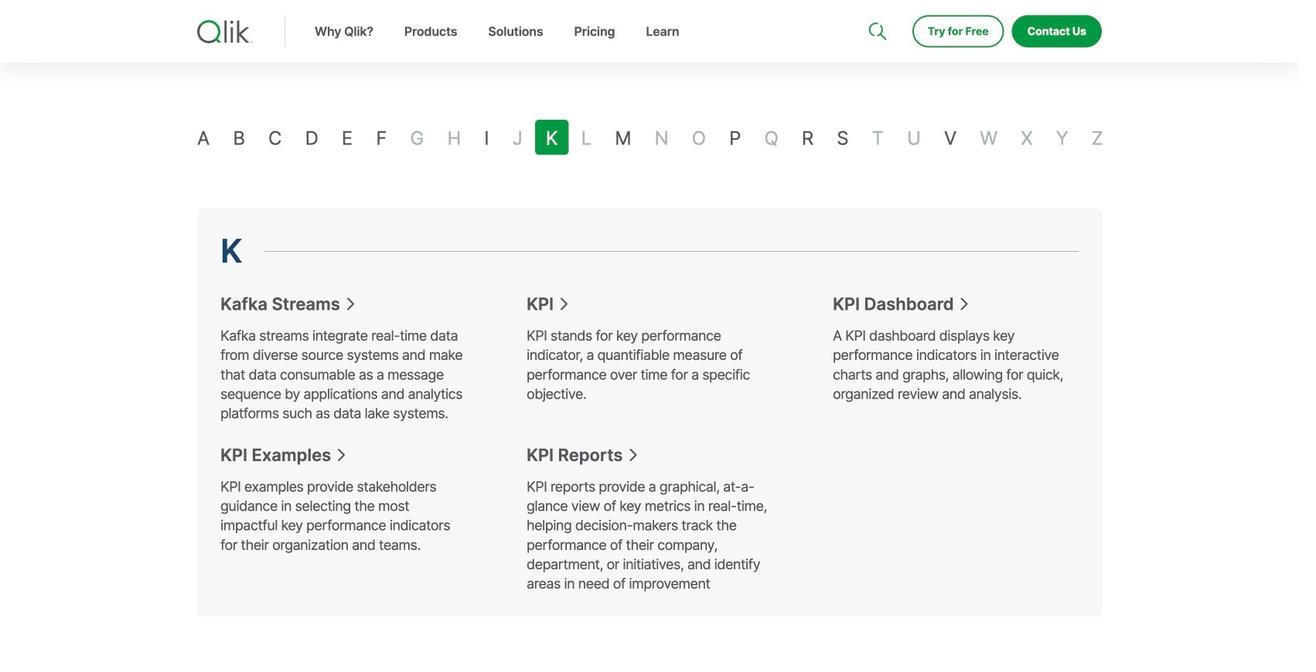 Task type: describe. For each thing, give the bounding box(es) containing it.
qlik image
[[197, 20, 253, 43]]



Task type: vqa. For each thing, say whether or not it's contained in the screenshot.
Support "icon"
yes



Task type: locate. For each thing, give the bounding box(es) containing it.
support image
[[870, 0, 882, 12]]

login image
[[1053, 0, 1065, 12]]



